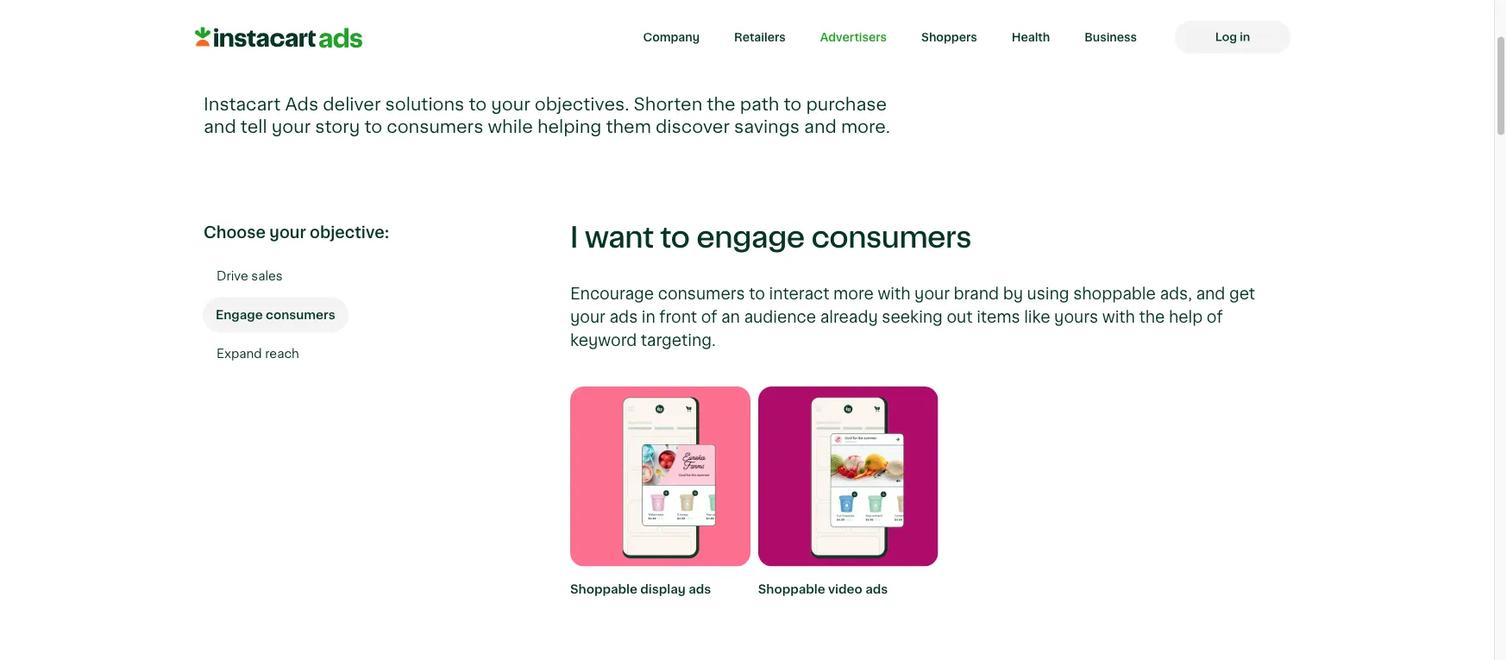 Task type: describe. For each thing, give the bounding box(es) containing it.
shoppers
[[922, 31, 978, 43]]

out
[[947, 309, 973, 326]]

1 horizontal spatial and
[[805, 118, 837, 137]]

shoppable display ads
[[571, 584, 712, 597]]

helping
[[538, 118, 602, 137]]

help
[[1170, 309, 1203, 326]]

retailers
[[735, 31, 786, 43]]

ads for shoppable video ads
[[866, 584, 888, 597]]

to right want
[[661, 223, 690, 253]]

consumers up reach
[[266, 309, 336, 322]]

drive sales
[[217, 270, 283, 283]]

1 horizontal spatial with
[[1103, 309, 1136, 326]]

ads
[[285, 95, 319, 114]]

advertisers
[[821, 31, 887, 43]]

expand
[[217, 348, 262, 361]]

shorten
[[634, 95, 703, 114]]

to right the solutions
[[469, 95, 487, 114]]

log
[[1216, 31, 1238, 43]]

i want to engage consumers
[[571, 223, 972, 253]]

deliver
[[323, 95, 381, 114]]

brand
[[954, 286, 1000, 302]]

company
[[643, 31, 700, 43]]

sales
[[251, 270, 283, 283]]

to down deliver
[[365, 118, 383, 137]]

to right the path
[[784, 95, 802, 114]]

encourage consumers to interact more with your brand by using shoppable ads, and get your ads in front of an audience already seeking out items like yours with the help of keyword targeting.
[[571, 286, 1256, 349]]

shoppers button
[[905, 21, 995, 54]]

health button
[[995, 21, 1068, 54]]

to inside encourage consumers to interact more with your brand by using shoppable ads, and get your ads in front of an audience already seeking out items like yours with the help of keyword targeting.
[[749, 286, 766, 302]]

your up sales
[[270, 225, 306, 242]]

expand reach
[[217, 348, 299, 361]]

company button
[[626, 21, 717, 54]]

objective:
[[310, 225, 389, 242]]

while
[[488, 118, 533, 137]]

business button
[[1068, 21, 1155, 54]]

2 of from the left
[[1207, 309, 1224, 326]]

shoppable for shoppable display ads
[[571, 584, 638, 597]]

log in link
[[1176, 21, 1291, 54]]

more
[[834, 286, 874, 302]]

shoppable display ads image
[[571, 387, 751, 567]]

interact
[[770, 286, 830, 302]]

ads inside encourage consumers to interact more with your brand by using shoppable ads, and get your ads in front of an audience already seeking out items like yours with the help of keyword targeting.
[[610, 309, 638, 326]]

path
[[740, 95, 780, 114]]

reach
[[265, 348, 299, 361]]

shoppable video ads
[[758, 584, 888, 597]]

and for consumers
[[1197, 286, 1226, 302]]

engage
[[697, 223, 805, 253]]

your down ads
[[272, 118, 311, 137]]

choose your objective:
[[204, 225, 389, 242]]

an
[[722, 309, 740, 326]]

shoppable for shoppable video ads
[[758, 584, 826, 597]]

front
[[660, 309, 698, 326]]

1 of from the left
[[701, 309, 718, 326]]

drive
[[217, 270, 248, 283]]

engage
[[216, 309, 263, 322]]

encourage
[[571, 286, 654, 302]]

display
[[641, 584, 686, 597]]

keyword
[[571, 332, 637, 349]]



Task type: locate. For each thing, give the bounding box(es) containing it.
and inside encourage consumers to interact more with your brand by using shoppable ads, and get your ads in front of an audience already seeking out items like yours with the help of keyword targeting.
[[1197, 286, 1226, 302]]

with
[[878, 286, 911, 302], [1103, 309, 1136, 326]]

2 shoppable from the left
[[758, 584, 826, 597]]

the up discover
[[707, 95, 736, 114]]

health
[[1012, 31, 1051, 43]]

instacart ads deliver solutions to your objectives. shorten the path to purchase and tell your story to consumers while helping them discover savings and more.
[[204, 95, 891, 137]]

0 vertical spatial in
[[1240, 31, 1251, 43]]

and
[[204, 118, 236, 137], [805, 118, 837, 137], [1197, 286, 1226, 302]]

seeking
[[882, 309, 943, 326]]

targeting.
[[641, 332, 716, 349]]

0 horizontal spatial shoppable
[[571, 584, 638, 597]]

the inside encourage consumers to interact more with your brand by using shoppable ads, and get your ads in front of an audience already seeking out items like yours with the help of keyword targeting.
[[1140, 309, 1166, 326]]

1 horizontal spatial of
[[1207, 309, 1224, 326]]

consumers inside encourage consumers to interact more with your brand by using shoppable ads, and get your ads in front of an audience already seeking out items like yours with the help of keyword targeting.
[[658, 286, 745, 302]]

ads right video
[[866, 584, 888, 597]]

get
[[1230, 286, 1256, 302]]

the down ads,
[[1140, 309, 1166, 326]]

1 horizontal spatial shoppable
[[758, 584, 826, 597]]

1 vertical spatial in
[[642, 309, 656, 326]]

your up 'while' on the left top of the page
[[491, 95, 531, 114]]

log in
[[1216, 31, 1251, 43]]

and left get
[[1197, 286, 1226, 302]]

shoppable
[[1074, 286, 1156, 302]]

the
[[707, 95, 736, 114], [1140, 309, 1166, 326]]

your up keyword
[[571, 309, 606, 326]]

instacart
[[204, 95, 281, 114]]

0 vertical spatial the
[[707, 95, 736, 114]]

tell
[[241, 118, 267, 137]]

with up seeking
[[878, 286, 911, 302]]

ads
[[610, 309, 638, 326], [689, 584, 712, 597], [866, 584, 888, 597]]

discover
[[656, 118, 730, 137]]

2 horizontal spatial and
[[1197, 286, 1226, 302]]

ads right display
[[689, 584, 712, 597]]

them
[[606, 118, 652, 137]]

consumers inside instacart ads deliver solutions to your objectives. shorten the path to purchase and tell your story to consumers while helping them discover savings and more.
[[387, 118, 484, 137]]

to
[[469, 95, 487, 114], [784, 95, 802, 114], [365, 118, 383, 137], [661, 223, 690, 253], [749, 286, 766, 302]]

retailers button
[[717, 21, 803, 54]]

shoppable left display
[[571, 584, 638, 597]]

1 horizontal spatial in
[[1240, 31, 1251, 43]]

by
[[1004, 286, 1024, 302]]

story
[[315, 118, 360, 137]]

items
[[977, 309, 1021, 326]]

objectives.
[[535, 95, 630, 114]]

advertisers button
[[803, 21, 905, 54]]

of right help
[[1207, 309, 1224, 326]]

ads,
[[1160, 286, 1193, 302]]

savings
[[735, 118, 800, 137]]

your
[[491, 95, 531, 114], [272, 118, 311, 137], [270, 225, 306, 242], [915, 286, 950, 302], [571, 309, 606, 326]]

engage consumers
[[216, 309, 336, 322]]

i
[[571, 223, 579, 253]]

2 horizontal spatial ads
[[866, 584, 888, 597]]

ads down encourage
[[610, 309, 638, 326]]

consumers down the solutions
[[387, 118, 484, 137]]

1 vertical spatial with
[[1103, 309, 1136, 326]]

shoppable
[[571, 584, 638, 597], [758, 584, 826, 597]]

in
[[1240, 31, 1251, 43], [642, 309, 656, 326]]

your up seeking
[[915, 286, 950, 302]]

shoppable left video
[[758, 584, 826, 597]]

video
[[829, 584, 863, 597]]

of left an
[[701, 309, 718, 326]]

in right log
[[1240, 31, 1251, 43]]

1 vertical spatial the
[[1140, 309, 1166, 326]]

and for ads
[[204, 118, 236, 137]]

audience
[[744, 309, 817, 326]]

the inside instacart ads deliver solutions to your objectives. shorten the path to purchase and tell your story to consumers while helping them discover savings and more.
[[707, 95, 736, 114]]

to up audience
[[749, 286, 766, 302]]

like
[[1025, 309, 1051, 326]]

0 horizontal spatial the
[[707, 95, 736, 114]]

and down instacart
[[204, 118, 236, 137]]

solutions
[[385, 95, 465, 114]]

business
[[1085, 31, 1138, 43]]

1 shoppable from the left
[[571, 584, 638, 597]]

more.
[[841, 118, 891, 137]]

yours
[[1055, 309, 1099, 326]]

and down purchase
[[805, 118, 837, 137]]

with down shoppable
[[1103, 309, 1136, 326]]

0 horizontal spatial in
[[642, 309, 656, 326]]

choose
[[204, 225, 266, 242]]

0 horizontal spatial and
[[204, 118, 236, 137]]

already
[[821, 309, 878, 326]]

purchase
[[807, 95, 887, 114]]

using
[[1028, 286, 1070, 302]]

1 horizontal spatial the
[[1140, 309, 1166, 326]]

consumers up more
[[812, 223, 972, 253]]

0 horizontal spatial with
[[878, 286, 911, 302]]

of
[[701, 309, 718, 326], [1207, 309, 1224, 326]]

in left front
[[642, 309, 656, 326]]

in inside encourage consumers to interact more with your brand by using shoppable ads, and get your ads in front of an audience already seeking out items like yours with the help of keyword targeting.
[[642, 309, 656, 326]]

0 horizontal spatial ads
[[610, 309, 638, 326]]

consumers
[[387, 118, 484, 137], [812, 223, 972, 253], [658, 286, 745, 302], [266, 309, 336, 322]]

0 vertical spatial with
[[878, 286, 911, 302]]

ads for shoppable display ads
[[689, 584, 712, 597]]

0 horizontal spatial of
[[701, 309, 718, 326]]

shoppable video ads image
[[758, 387, 939, 567]]

1 horizontal spatial ads
[[689, 584, 712, 597]]

consumers up front
[[658, 286, 745, 302]]

want
[[585, 223, 654, 253]]



Task type: vqa. For each thing, say whether or not it's contained in the screenshot.
the within the INSTACART ADS DELIVER SOLUTIONS TO YOUR OBJECTIVES. SHORTEN THE PATH TO PURCHASE AND TELL YOUR STORY TO CONSUMERS WHILE HELPING THEM DISCOVER SAVINGS AND MORE.
yes



